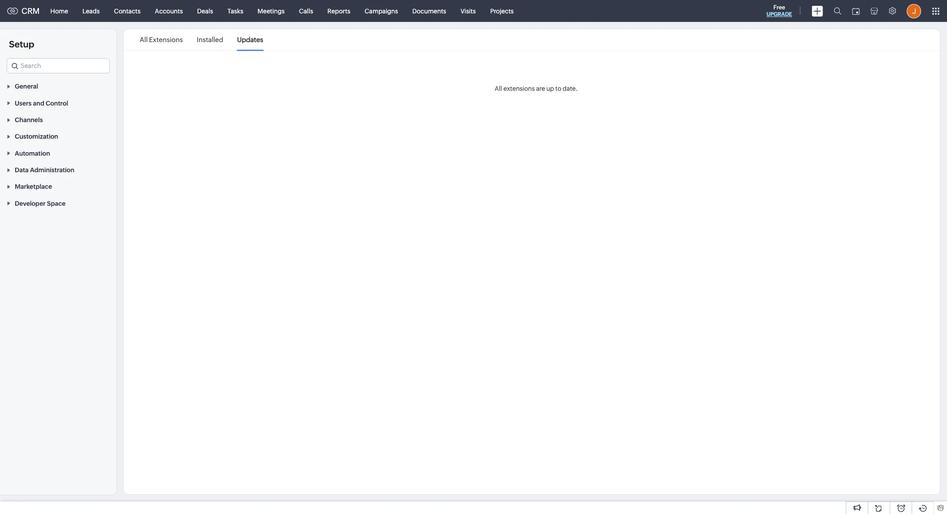 Task type: describe. For each thing, give the bounding box(es) containing it.
data administration button
[[0, 162, 116, 178]]

meetings
[[258, 7, 285, 15]]

visits
[[461, 7, 476, 15]]

calls
[[299, 7, 313, 15]]

up
[[547, 85, 554, 92]]

and
[[33, 100, 44, 107]]

users and control button
[[0, 95, 116, 111]]

setup
[[9, 39, 34, 49]]

customization button
[[0, 128, 116, 145]]

automation
[[15, 150, 50, 157]]

channels button
[[0, 111, 116, 128]]

free upgrade
[[767, 4, 792, 17]]

leads link
[[75, 0, 107, 22]]

marketplace button
[[0, 178, 116, 195]]

data administration
[[15, 167, 74, 174]]

leads
[[82, 7, 100, 15]]

installed link
[[197, 30, 223, 50]]

installed
[[197, 36, 223, 43]]

search image
[[834, 7, 842, 15]]

users
[[15, 100, 32, 107]]

calendar image
[[852, 7, 860, 15]]

reports
[[328, 7, 350, 15]]

create menu image
[[812, 6, 823, 16]]

tasks
[[228, 7, 243, 15]]

customization
[[15, 133, 58, 140]]

documents link
[[405, 0, 454, 22]]

updates
[[237, 36, 263, 43]]

profile image
[[907, 4, 921, 18]]

contacts link
[[107, 0, 148, 22]]

are
[[536, 85, 545, 92]]

extensions
[[504, 85, 535, 92]]

accounts link
[[148, 0, 190, 22]]

automation button
[[0, 145, 116, 162]]

general
[[15, 83, 38, 90]]

developer space button
[[0, 195, 116, 212]]

developer space
[[15, 200, 66, 207]]

tasks link
[[220, 0, 251, 22]]



Task type: vqa. For each thing, say whether or not it's contained in the screenshot.
top Related
no



Task type: locate. For each thing, give the bounding box(es) containing it.
Search text field
[[7, 59, 109, 73]]

all for all extensions are up to date.
[[495, 85, 502, 92]]

to
[[556, 85, 562, 92]]

all extensions
[[140, 36, 183, 43]]

accounts
[[155, 7, 183, 15]]

extensions
[[149, 36, 183, 43]]

campaigns link
[[358, 0, 405, 22]]

1 vertical spatial all
[[495, 85, 502, 92]]

developer
[[15, 200, 46, 207]]

campaigns
[[365, 7, 398, 15]]

all
[[140, 36, 148, 43], [495, 85, 502, 92]]

channels
[[15, 116, 43, 124]]

projects
[[490, 7, 514, 15]]

all inside all extensions link
[[140, 36, 148, 43]]

administration
[[30, 167, 74, 174]]

create menu element
[[807, 0, 829, 22]]

crm
[[22, 6, 40, 16]]

reports link
[[320, 0, 358, 22]]

date.
[[563, 85, 578, 92]]

upgrade
[[767, 11, 792, 17]]

marketplace
[[15, 183, 52, 191]]

all for all extensions
[[140, 36, 148, 43]]

projects link
[[483, 0, 521, 22]]

deals
[[197, 7, 213, 15]]

0 vertical spatial all
[[140, 36, 148, 43]]

general button
[[0, 78, 116, 95]]

0 horizontal spatial all
[[140, 36, 148, 43]]

calls link
[[292, 0, 320, 22]]

crm link
[[7, 6, 40, 16]]

home link
[[43, 0, 75, 22]]

deals link
[[190, 0, 220, 22]]

None field
[[7, 58, 110, 73]]

visits link
[[454, 0, 483, 22]]

all extensions are up to date.
[[495, 85, 578, 92]]

users and control
[[15, 100, 68, 107]]

meetings link
[[251, 0, 292, 22]]

all extensions link
[[140, 30, 183, 50]]

documents
[[412, 7, 446, 15]]

updates link
[[237, 30, 263, 50]]

home
[[50, 7, 68, 15]]

profile element
[[902, 0, 927, 22]]

control
[[46, 100, 68, 107]]

data
[[15, 167, 29, 174]]

free
[[774, 4, 785, 11]]

1 horizontal spatial all
[[495, 85, 502, 92]]

search element
[[829, 0, 847, 22]]

space
[[47, 200, 66, 207]]

contacts
[[114, 7, 141, 15]]



